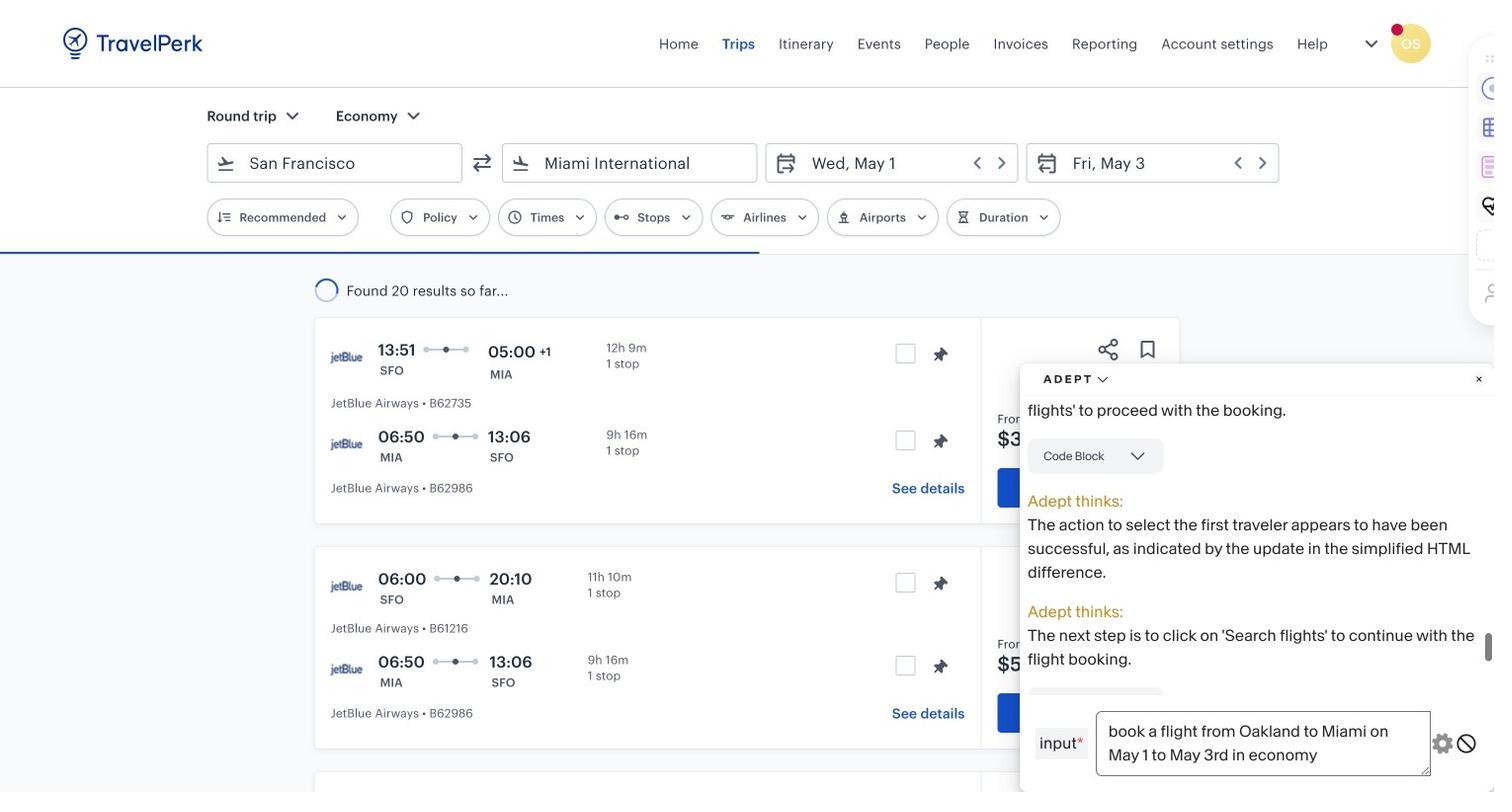 Task type: vqa. For each thing, say whether or not it's contained in the screenshot.
From search field on the left top of the page
yes



Task type: locate. For each thing, give the bounding box(es) containing it.
2 jetblue airways image from the top
[[331, 429, 363, 461]]

Return field
[[1060, 147, 1271, 179]]

Depart field
[[799, 147, 1010, 179]]

To search field
[[531, 147, 731, 179]]

jetblue airways image
[[331, 342, 363, 374], [331, 429, 363, 461], [331, 571, 363, 603], [331, 655, 363, 686]]



Task type: describe. For each thing, give the bounding box(es) containing it.
From search field
[[236, 147, 436, 179]]

1 jetblue airways image from the top
[[331, 342, 363, 374]]

3 jetblue airways image from the top
[[331, 571, 363, 603]]

4 jetblue airways image from the top
[[331, 655, 363, 686]]



